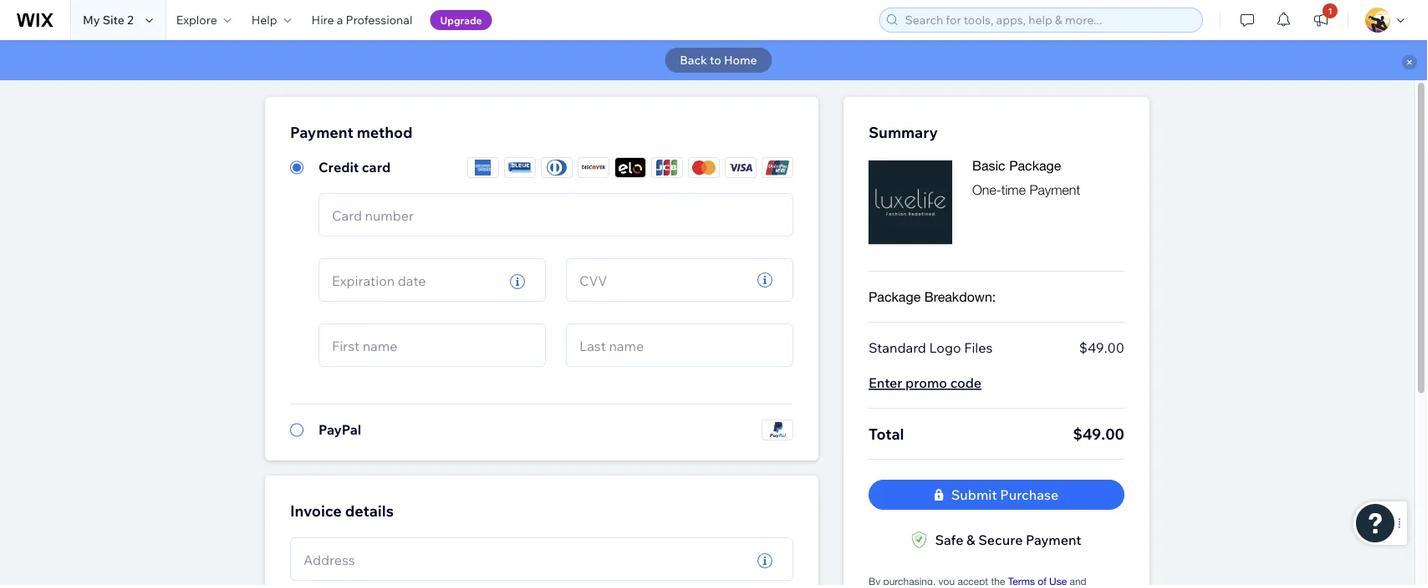 Task type: describe. For each thing, give the bounding box(es) containing it.
1
[[1328, 5, 1333, 16]]

time
[[1001, 182, 1026, 198]]

logo
[[929, 339, 961, 356]]

back to home
[[680, 53, 757, 67]]

method
[[357, 123, 413, 141]]

First name text field
[[327, 324, 538, 366]]

details
[[345, 501, 394, 520]]

paypal
[[319, 421, 361, 438]]

home
[[724, 53, 757, 67]]

payment inside 'basic package one-time payment'
[[1030, 182, 1081, 198]]

hire
[[312, 13, 334, 27]]

standard logo files
[[869, 339, 993, 356]]

hire a professional link
[[302, 0, 423, 40]]

a
[[337, 13, 343, 27]]

total
[[869, 424, 904, 443]]

enter
[[869, 375, 903, 391]]

secure
[[978, 532, 1023, 549]]

one-
[[973, 182, 1001, 198]]

basic
[[973, 158, 1006, 174]]

to
[[710, 53, 721, 67]]

upgrade button
[[430, 10, 492, 30]]

standard
[[869, 339, 926, 356]]

safe
[[935, 532, 964, 549]]

invoice
[[290, 501, 342, 520]]

professional
[[346, 13, 413, 27]]

invoice details
[[290, 501, 394, 520]]

my site 2
[[83, 13, 134, 27]]

safe & secure payment
[[935, 532, 1082, 549]]

submit
[[951, 487, 997, 503]]

help button
[[241, 0, 302, 40]]

files
[[964, 339, 993, 356]]

enter promo code
[[869, 375, 982, 391]]

basic package one-time payment
[[973, 158, 1081, 198]]

$49.00 for standard logo files
[[1079, 339, 1125, 356]]

back
[[680, 53, 707, 67]]

0 horizontal spatial package
[[869, 289, 921, 304]]

help
[[251, 13, 277, 27]]

Address text field
[[299, 539, 745, 580]]

breakdown:
[[925, 289, 996, 304]]

back to home button
[[665, 48, 772, 73]]

credit
[[319, 159, 359, 176]]

1 button
[[1303, 0, 1340, 40]]

summary
[[869, 123, 938, 141]]

site
[[103, 13, 125, 27]]

enter promo code button
[[869, 373, 982, 393]]



Task type: locate. For each thing, give the bounding box(es) containing it.
None telephone field
[[327, 259, 498, 301]]

payment method
[[290, 123, 413, 141]]

0 vertical spatial package
[[1009, 158, 1061, 174]]

my
[[83, 13, 100, 27]]

package breakdown:
[[869, 289, 996, 304]]

&
[[967, 532, 975, 549]]

purchase
[[1000, 487, 1059, 503]]

back to home alert
[[0, 40, 1427, 80]]

payment right time
[[1030, 182, 1081, 198]]

hire a professional
[[312, 13, 413, 27]]

package up standard
[[869, 289, 921, 304]]

package
[[1009, 158, 1061, 174], [869, 289, 921, 304]]

1 vertical spatial package
[[869, 289, 921, 304]]

submit purchase
[[951, 487, 1059, 503]]

package inside 'basic package one-time payment'
[[1009, 158, 1061, 174]]

Last name text field
[[574, 324, 785, 366]]

payment up credit
[[290, 123, 353, 141]]

payment down purchase
[[1026, 532, 1082, 549]]

1 vertical spatial $49.00
[[1073, 424, 1125, 443]]

submit purchase button
[[869, 480, 1125, 510]]

explore
[[176, 13, 217, 27]]

Search for tools, apps, help & more... field
[[900, 8, 1197, 32]]

1 horizontal spatial package
[[1009, 158, 1061, 174]]

$49.00
[[1079, 339, 1125, 356], [1073, 424, 1125, 443]]

1 vertical spatial payment
[[1030, 182, 1081, 198]]

0 vertical spatial payment
[[290, 123, 353, 141]]

upgrade
[[440, 14, 482, 26]]

0 vertical spatial $49.00
[[1079, 339, 1125, 356]]

payment
[[290, 123, 353, 141], [1030, 182, 1081, 198], [1026, 532, 1082, 549]]

package up time
[[1009, 158, 1061, 174]]

promo
[[906, 375, 947, 391]]

card
[[362, 159, 391, 176]]

$49.00 for total
[[1073, 424, 1125, 443]]

code
[[950, 375, 982, 391]]

2 vertical spatial payment
[[1026, 532, 1082, 549]]

credit card
[[319, 159, 391, 176]]

2
[[127, 13, 134, 27]]



Task type: vqa. For each thing, say whether or not it's contained in the screenshot.
the top up
no



